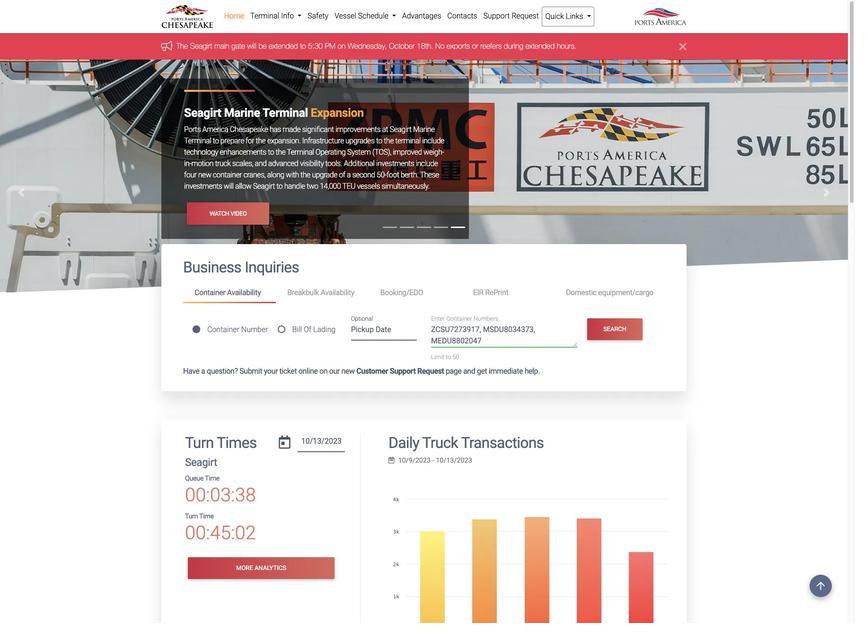 Task type: locate. For each thing, give the bounding box(es) containing it.
the up advanced
[[276, 148, 286, 157]]

0 vertical spatial will
[[248, 42, 257, 50]]

times
[[217, 434, 257, 452]]

None text field
[[298, 434, 345, 453]]

search
[[604, 326, 627, 333]]

will left be
[[248, 42, 257, 50]]

and up cranes,
[[255, 159, 267, 168]]

seagirt up terminal
[[390, 125, 412, 134]]

to up advanced
[[268, 148, 274, 157]]

new
[[198, 171, 211, 180], [342, 367, 355, 376]]

eir reprint link
[[462, 285, 555, 302]]

will
[[248, 42, 257, 50], [224, 182, 234, 191]]

and left get
[[464, 367, 476, 376]]

0 horizontal spatial new
[[198, 171, 211, 180]]

time for 00:03:38
[[205, 475, 220, 483]]

turn up '00:45:02'
[[185, 513, 198, 521]]

1 horizontal spatial investments
[[376, 159, 415, 168]]

domestic
[[566, 289, 597, 298]]

second
[[353, 171, 375, 180]]

foot
[[387, 171, 399, 180]]

request down limit
[[418, 367, 444, 376]]

to inside the seagirt main gate will be extended to 5:30 pm on wednesday, october 18th.  no exports or reefers during extended hours. alert
[[301, 42, 306, 50]]

0 vertical spatial and
[[255, 159, 267, 168]]

container for container number
[[207, 325, 240, 334]]

a inside 'main content'
[[201, 367, 205, 376]]

daily truck transactions
[[389, 434, 544, 452]]

a right have
[[201, 367, 205, 376]]

terminal
[[396, 137, 421, 146]]

extended right be
[[269, 42, 298, 50]]

marine up terminal
[[414, 125, 435, 134]]

no
[[436, 42, 445, 50]]

1 horizontal spatial availability
[[321, 289, 355, 298]]

container down "business"
[[195, 289, 226, 298]]

1 horizontal spatial marine
[[414, 125, 435, 134]]

0 vertical spatial include
[[423, 137, 445, 146]]

more analytics link
[[188, 558, 335, 580]]

to down america
[[213, 137, 219, 146]]

extended right during at the right of the page
[[526, 42, 555, 50]]

terminal left info
[[251, 11, 279, 20]]

1 vertical spatial and
[[464, 367, 476, 376]]

seagirt right the
[[191, 42, 213, 50]]

availability for container availability
[[227, 289, 261, 298]]

0 vertical spatial support
[[484, 11, 510, 20]]

improvements
[[336, 125, 381, 134]]

1 horizontal spatial request
[[512, 11, 539, 20]]

has
[[270, 125, 281, 134]]

new right our
[[342, 367, 355, 376]]

the
[[256, 137, 266, 146], [384, 137, 394, 146], [276, 148, 286, 157], [301, 171, 311, 180]]

new down motion
[[198, 171, 211, 180]]

marine
[[224, 106, 260, 120], [414, 125, 435, 134]]

ticket
[[280, 367, 297, 376]]

simultaneously.
[[382, 182, 430, 191]]

request left quick at the top
[[512, 11, 539, 20]]

eir reprint
[[473, 289, 509, 298]]

0 vertical spatial marine
[[224, 106, 260, 120]]

include up 'weigh-'
[[423, 137, 445, 146]]

0 horizontal spatial a
[[201, 367, 205, 376]]

time inside turn time 00:45:02
[[199, 513, 214, 521]]

calendar week image
[[389, 457, 395, 464]]

0 vertical spatial on
[[338, 42, 346, 50]]

more
[[236, 565, 253, 572]]

truck
[[423, 434, 458, 452]]

ports america chesapeake has made significant improvements at seagirt marine terminal to                          prepare for the expansion. infrastructure upgrades to the terminal include technology                          enhancements to the terminal operating system (tos), improved weigh- in-motion truck scales,                          and advanced visibility tools. additional investments include four new container cranes,                          along with the upgrade of a second 50-foot berth. these investments will allow seagirt                          to handle two 14,000 teu vessels simultaneously.
[[184, 125, 445, 191]]

to up '(tos),'
[[376, 137, 383, 146]]

0 horizontal spatial marine
[[224, 106, 260, 120]]

5:30
[[309, 42, 323, 50]]

turn for turn time 00:45:02
[[185, 513, 198, 521]]

include up these
[[416, 159, 438, 168]]

the down at
[[384, 137, 394, 146]]

home
[[224, 11, 244, 20]]

1 horizontal spatial will
[[248, 42, 257, 50]]

home link
[[221, 7, 247, 26]]

1 horizontal spatial and
[[464, 367, 476, 376]]

significant
[[302, 125, 334, 134]]

10/9/2023 - 10/13/2023
[[399, 457, 473, 465]]

and
[[255, 159, 267, 168], [464, 367, 476, 376]]

2 turn from the top
[[185, 513, 198, 521]]

domestic equipment/cargo
[[566, 289, 654, 298]]

investments up foot
[[376, 159, 415, 168]]

1 horizontal spatial extended
[[526, 42, 555, 50]]

(tos),
[[373, 148, 392, 157]]

container inside the container availability link
[[195, 289, 226, 298]]

1 horizontal spatial new
[[342, 367, 355, 376]]

1 availability from the left
[[227, 289, 261, 298]]

availability right breakbulk in the top left of the page
[[321, 289, 355, 298]]

investments down the four in the left top of the page
[[184, 182, 222, 191]]

0 horizontal spatial will
[[224, 182, 234, 191]]

help.
[[525, 367, 540, 376]]

berth.
[[401, 171, 419, 180]]

limit
[[431, 354, 445, 361]]

turn
[[185, 434, 214, 452], [185, 513, 198, 521]]

0 vertical spatial turn
[[185, 434, 214, 452]]

terminal info
[[251, 11, 296, 20]]

Enter Container Numbers text field
[[431, 325, 578, 348]]

advanced
[[268, 159, 299, 168]]

none text field inside 'main content'
[[298, 434, 345, 453]]

at
[[382, 125, 388, 134]]

time inside the queue time 00:03:38
[[205, 475, 220, 483]]

new inside 'main content'
[[342, 367, 355, 376]]

a inside ports america chesapeake has made significant improvements at seagirt marine terminal to                          prepare for the expansion. infrastructure upgrades to the terminal include technology                          enhancements to the terminal operating system (tos), improved weigh- in-motion truck scales,                          and advanced visibility tools. additional investments include four new container cranes,                          along with the upgrade of a second 50-foot berth. these investments will allow seagirt                          to handle two 14,000 teu vessels simultaneously.
[[347, 171, 351, 180]]

time up '00:45:02'
[[199, 513, 214, 521]]

0 horizontal spatial request
[[418, 367, 444, 376]]

-
[[433, 457, 435, 465]]

1 vertical spatial a
[[201, 367, 205, 376]]

on left our
[[320, 367, 328, 376]]

marine up chesapeake
[[224, 106, 260, 120]]

1 horizontal spatial on
[[338, 42, 346, 50]]

container for container availability
[[195, 289, 226, 298]]

business
[[183, 259, 242, 277]]

watch video link
[[187, 203, 270, 225]]

1 vertical spatial marine
[[414, 125, 435, 134]]

1 vertical spatial new
[[342, 367, 355, 376]]

container right enter
[[447, 315, 473, 323]]

container availability
[[195, 289, 261, 298]]

0 horizontal spatial availability
[[227, 289, 261, 298]]

time right queue
[[205, 475, 220, 483]]

support request
[[484, 11, 539, 20]]

terminal inside terminal info link
[[251, 11, 279, 20]]

on right pm
[[338, 42, 346, 50]]

terminal up visibility
[[287, 148, 314, 157]]

0 vertical spatial time
[[205, 475, 220, 483]]

1 extended from the left
[[269, 42, 298, 50]]

cranes,
[[244, 171, 266, 180]]

50
[[453, 354, 460, 361]]

2 vertical spatial container
[[207, 325, 240, 334]]

0 vertical spatial container
[[195, 289, 226, 298]]

tools.
[[326, 159, 342, 168]]

main content
[[154, 245, 694, 624]]

1 vertical spatial on
[[320, 367, 328, 376]]

00:45:02
[[185, 522, 256, 545]]

our
[[330, 367, 340, 376]]

pm
[[325, 42, 336, 50]]

expansion
[[311, 106, 364, 120]]

will inside alert
[[248, 42, 257, 50]]

0 vertical spatial request
[[512, 11, 539, 20]]

extended
[[269, 42, 298, 50], [526, 42, 555, 50]]

0 vertical spatial new
[[198, 171, 211, 180]]

1 vertical spatial investments
[[184, 182, 222, 191]]

terminal up technology
[[184, 137, 211, 146]]

seagirt up ports
[[184, 106, 221, 120]]

seagirt down cranes,
[[253, 182, 275, 191]]

availability
[[227, 289, 261, 298], [321, 289, 355, 298]]

the
[[177, 42, 188, 50]]

0 horizontal spatial extended
[[269, 42, 298, 50]]

0 vertical spatial investments
[[376, 159, 415, 168]]

will inside ports america chesapeake has made significant improvements at seagirt marine terminal to                          prepare for the expansion. infrastructure upgrades to the terminal include technology                          enhancements to the terminal operating system (tos), improved weigh- in-motion truck scales,                          and advanced visibility tools. additional investments include four new container cranes,                          along with the upgrade of a second 50-foot berth. these investments will allow seagirt                          to handle two 14,000 teu vessels simultaneously.
[[224, 182, 234, 191]]

18th.
[[417, 42, 434, 50]]

1 turn from the top
[[185, 434, 214, 452]]

1 vertical spatial support
[[390, 367, 416, 376]]

the right for
[[256, 137, 266, 146]]

turn up queue
[[185, 434, 214, 452]]

and inside ports america chesapeake has made significant improvements at seagirt marine terminal to                          prepare for the expansion. infrastructure upgrades to the terminal include technology                          enhancements to the terminal operating system (tos), improved weigh- in-motion truck scales,                          and advanced visibility tools. additional investments include four new container cranes,                          along with the upgrade of a second 50-foot berth. these investments will allow seagirt                          to handle two 14,000 teu vessels simultaneously.
[[255, 159, 267, 168]]

exports
[[447, 42, 471, 50]]

1 horizontal spatial a
[[347, 171, 351, 180]]

chesapeake
[[230, 125, 268, 134]]

to left the 5:30
[[301, 42, 306, 50]]

a right the of
[[347, 171, 351, 180]]

technology
[[184, 148, 218, 157]]

0 horizontal spatial on
[[320, 367, 328, 376]]

to left "50"
[[446, 354, 451, 361]]

bullhorn image
[[162, 41, 177, 51]]

advantages link
[[399, 7, 445, 26]]

1 vertical spatial will
[[224, 182, 234, 191]]

availability down business inquiries
[[227, 289, 261, 298]]

watch
[[210, 210, 230, 217]]

limit to 50
[[431, 354, 460, 361]]

turn inside turn time 00:45:02
[[185, 513, 198, 521]]

investments
[[376, 159, 415, 168], [184, 182, 222, 191]]

0 vertical spatial a
[[347, 171, 351, 180]]

on
[[338, 42, 346, 50], [320, 367, 328, 376]]

quick links link
[[542, 7, 595, 27]]

1 vertical spatial turn
[[185, 513, 198, 521]]

support right customer
[[390, 367, 416, 376]]

terminal
[[251, 11, 279, 20], [263, 106, 308, 120], [184, 137, 211, 146], [287, 148, 314, 157]]

availability inside "link"
[[321, 289, 355, 298]]

safety link
[[305, 7, 332, 26]]

more analytics
[[236, 565, 286, 572]]

have a question? submit your ticket online on our new customer support request page and get immediate help.
[[183, 367, 540, 376]]

wednesday,
[[348, 42, 387, 50]]

main content containing 00:03:38
[[154, 245, 694, 624]]

container left number at bottom
[[207, 325, 240, 334]]

during
[[505, 42, 524, 50]]

immediate
[[489, 367, 523, 376]]

support up reefers in the right of the page
[[484, 11, 510, 20]]

1 vertical spatial request
[[418, 367, 444, 376]]

search button
[[588, 319, 643, 340]]

allow
[[235, 182, 252, 191]]

expansion.
[[267, 137, 301, 146]]

main
[[215, 42, 230, 50]]

with
[[286, 171, 299, 180]]

will down container
[[224, 182, 234, 191]]

close image
[[680, 41, 687, 52]]

2 availability from the left
[[321, 289, 355, 298]]

time for 00:45:02
[[199, 513, 214, 521]]

expansion image
[[0, 60, 849, 426]]

1 vertical spatial time
[[199, 513, 214, 521]]

0 horizontal spatial and
[[255, 159, 267, 168]]

to inside 'main content'
[[446, 354, 451, 361]]

number
[[241, 325, 268, 334]]

schedule
[[358, 11, 389, 20]]



Task type: vqa. For each thing, say whether or not it's contained in the screenshot.
Each
no



Task type: describe. For each thing, give the bounding box(es) containing it.
go to top image
[[810, 575, 833, 598]]

support request link
[[481, 7, 542, 26]]

vessel schedule
[[335, 11, 391, 20]]

weigh-
[[424, 148, 444, 157]]

marine inside ports america chesapeake has made significant improvements at seagirt marine terminal to                          prepare for the expansion. infrastructure upgrades to the terminal include technology                          enhancements to the terminal operating system (tos), improved weigh- in-motion truck scales,                          and advanced visibility tools. additional investments include four new container cranes,                          along with the upgrade of a second 50-foot berth. these investments will allow seagirt                          to handle two 14,000 teu vessels simultaneously.
[[414, 125, 435, 134]]

bill of lading
[[292, 325, 336, 334]]

availability for breakbulk availability
[[321, 289, 355, 298]]

quick
[[546, 12, 565, 21]]

the seagirt main gate will be extended to 5:30 pm on wednesday, october 18th.  no exports or reefers during extended hours. alert
[[0, 33, 849, 60]]

teu
[[343, 182, 356, 191]]

1 vertical spatial include
[[416, 159, 438, 168]]

breakbulk availability link
[[276, 285, 369, 302]]

container
[[213, 171, 242, 180]]

gate
[[232, 42, 246, 50]]

container availability link
[[183, 285, 276, 303]]

terminal up made
[[263, 106, 308, 120]]

upgrade
[[312, 171, 338, 180]]

motion
[[192, 159, 214, 168]]

queue
[[185, 475, 204, 483]]

numbers
[[474, 315, 499, 323]]

of
[[304, 325, 312, 334]]

visibility
[[300, 159, 324, 168]]

advantages
[[402, 11, 442, 20]]

0 horizontal spatial support
[[390, 367, 416, 376]]

vessel
[[335, 11, 357, 20]]

the seagirt main gate will be extended to 5:30 pm on wednesday, october 18th.  no exports or reefers during extended hours.
[[177, 42, 577, 50]]

seagirt marine terminal expansion
[[184, 106, 364, 120]]

equipment/cargo
[[599, 289, 654, 298]]

0 horizontal spatial investments
[[184, 182, 222, 191]]

page
[[446, 367, 462, 376]]

2 extended from the left
[[526, 42, 555, 50]]

links
[[566, 12, 584, 21]]

calendar day image
[[279, 436, 291, 449]]

additional
[[344, 159, 375, 168]]

reprint
[[486, 289, 509, 298]]

10/13/2023
[[436, 457, 473, 465]]

1 horizontal spatial support
[[484, 11, 510, 20]]

to down along on the left of the page
[[277, 182, 283, 191]]

get
[[477, 367, 488, 376]]

business inquiries
[[183, 259, 299, 277]]

enhancements
[[220, 148, 267, 157]]

seagirt inside alert
[[191, 42, 213, 50]]

two
[[307, 182, 319, 191]]

1 vertical spatial container
[[447, 315, 473, 323]]

operating
[[316, 148, 346, 157]]

50-
[[377, 171, 387, 180]]

on inside the seagirt main gate will be extended to 5:30 pm on wednesday, october 18th.  no exports or reefers during extended hours. alert
[[338, 42, 346, 50]]

breakbulk availability
[[288, 289, 355, 298]]

online
[[299, 367, 318, 376]]

submit
[[240, 367, 262, 376]]

info
[[281, 11, 294, 20]]

eir
[[473, 289, 484, 298]]

be
[[259, 42, 267, 50]]

inquiries
[[245, 259, 299, 277]]

infrastructure
[[302, 137, 344, 146]]

four
[[184, 171, 197, 180]]

booking/edo link
[[369, 285, 462, 302]]

breakbulk
[[288, 289, 319, 298]]

of
[[339, 171, 346, 180]]

analytics
[[255, 565, 286, 572]]

optional
[[351, 315, 373, 323]]

contacts
[[448, 11, 478, 20]]

Optional text field
[[351, 322, 417, 341]]

your
[[264, 367, 278, 376]]

enter
[[431, 315, 445, 323]]

in-
[[184, 159, 192, 168]]

customer support request link
[[357, 367, 444, 376]]

terminal info link
[[247, 7, 305, 26]]

question?
[[207, 367, 238, 376]]

new inside ports america chesapeake has made significant improvements at seagirt marine terminal to                          prepare for the expansion. infrastructure upgrades to the terminal include technology                          enhancements to the terminal operating system (tos), improved weigh- in-motion truck scales,                          and advanced visibility tools. additional investments include four new container cranes,                          along with the upgrade of a second 50-foot berth. these investments will allow seagirt                          to handle two 14,000 teu vessels simultaneously.
[[198, 171, 211, 180]]

the seagirt main gate will be extended to 5:30 pm on wednesday, october 18th.  no exports or reefers during extended hours. link
[[177, 42, 577, 50]]

seagirt up queue
[[185, 457, 217, 469]]

ports
[[184, 125, 201, 134]]

or
[[473, 42, 479, 50]]

safety
[[308, 11, 329, 20]]

vessel schedule link
[[332, 7, 399, 26]]

watch video
[[210, 210, 247, 217]]

queue time 00:03:38
[[185, 475, 256, 507]]

booking/edo
[[381, 289, 424, 298]]

and inside 'main content'
[[464, 367, 476, 376]]

turn times
[[185, 434, 257, 452]]

14,000
[[320, 182, 341, 191]]

turn for turn times
[[185, 434, 214, 452]]

video
[[231, 210, 247, 217]]

truck
[[215, 159, 231, 168]]

the right with
[[301, 171, 311, 180]]

hours.
[[558, 42, 577, 50]]

enter container numbers
[[431, 315, 499, 323]]



